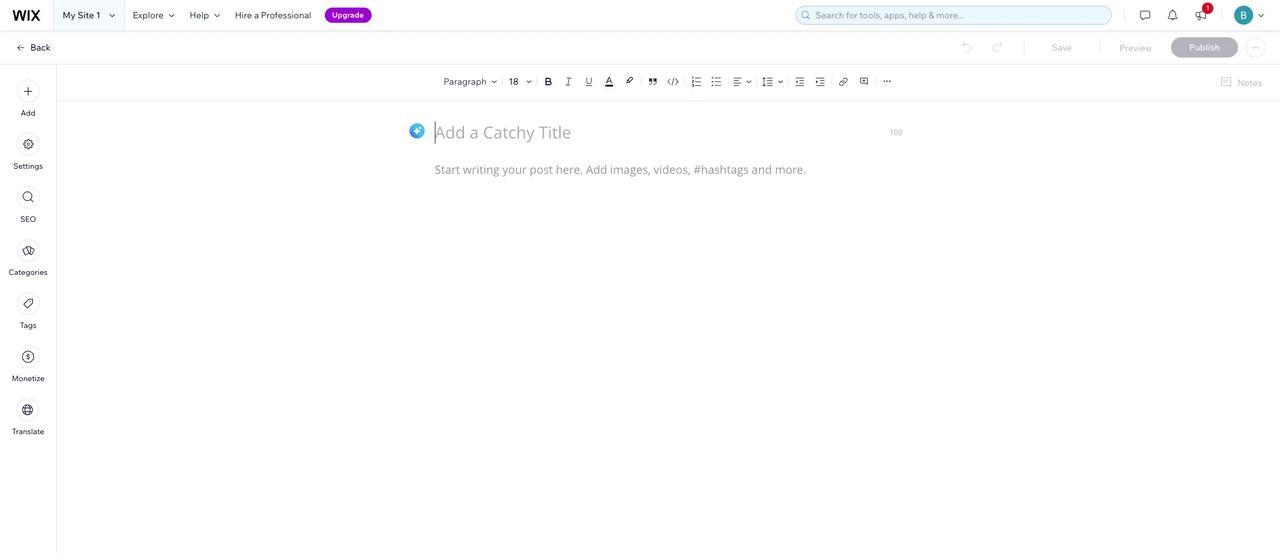 Task type: vqa. For each thing, say whether or not it's contained in the screenshot.
2nd "Get" from the right
no



Task type: describe. For each thing, give the bounding box(es) containing it.
hire a professional link
[[227, 0, 319, 30]]

1 button
[[1187, 0, 1215, 30]]

Search for tools, apps, help & more... field
[[812, 6, 1108, 24]]

monetize
[[12, 374, 44, 383]]

add button
[[17, 80, 40, 118]]

add
[[21, 108, 35, 118]]

categories
[[9, 267, 48, 277]]

hire
[[235, 9, 252, 21]]

paragraph button
[[441, 73, 499, 90]]

upgrade
[[332, 10, 364, 20]]

tags
[[20, 320, 36, 330]]

translate button
[[12, 398, 44, 436]]

hire a professional
[[235, 9, 311, 21]]

upgrade button
[[325, 8, 372, 23]]

back
[[30, 42, 51, 53]]

paragraph
[[444, 76, 487, 87]]

seo
[[20, 214, 36, 224]]

monetize button
[[12, 345, 44, 383]]

notes
[[1238, 77, 1262, 88]]

a
[[254, 9, 259, 21]]

settings
[[13, 161, 43, 171]]

explore
[[133, 9, 164, 21]]

tags button
[[17, 292, 40, 330]]

notes button
[[1215, 74, 1266, 91]]

site
[[78, 9, 94, 21]]



Task type: locate. For each thing, give the bounding box(es) containing it.
Font Size field
[[508, 75, 521, 88]]

Add a Catchy Title text field
[[435, 121, 890, 143]]

1
[[1206, 4, 1210, 12], [96, 9, 100, 21]]

seo button
[[17, 186, 40, 224]]

1 horizontal spatial 1
[[1206, 4, 1210, 12]]

menu containing add
[[0, 72, 56, 444]]

0 horizontal spatial 1
[[96, 9, 100, 21]]

1 inside 1 button
[[1206, 4, 1210, 12]]

help
[[190, 9, 209, 21]]

my site 1
[[63, 9, 100, 21]]

settings button
[[13, 133, 43, 171]]

help button
[[182, 0, 227, 30]]

back button
[[15, 42, 51, 53]]

100
[[890, 127, 903, 137]]

professional
[[261, 9, 311, 21]]

menu
[[0, 72, 56, 444]]

categories button
[[9, 239, 48, 277]]

my
[[63, 9, 76, 21]]

translate
[[12, 427, 44, 436]]



